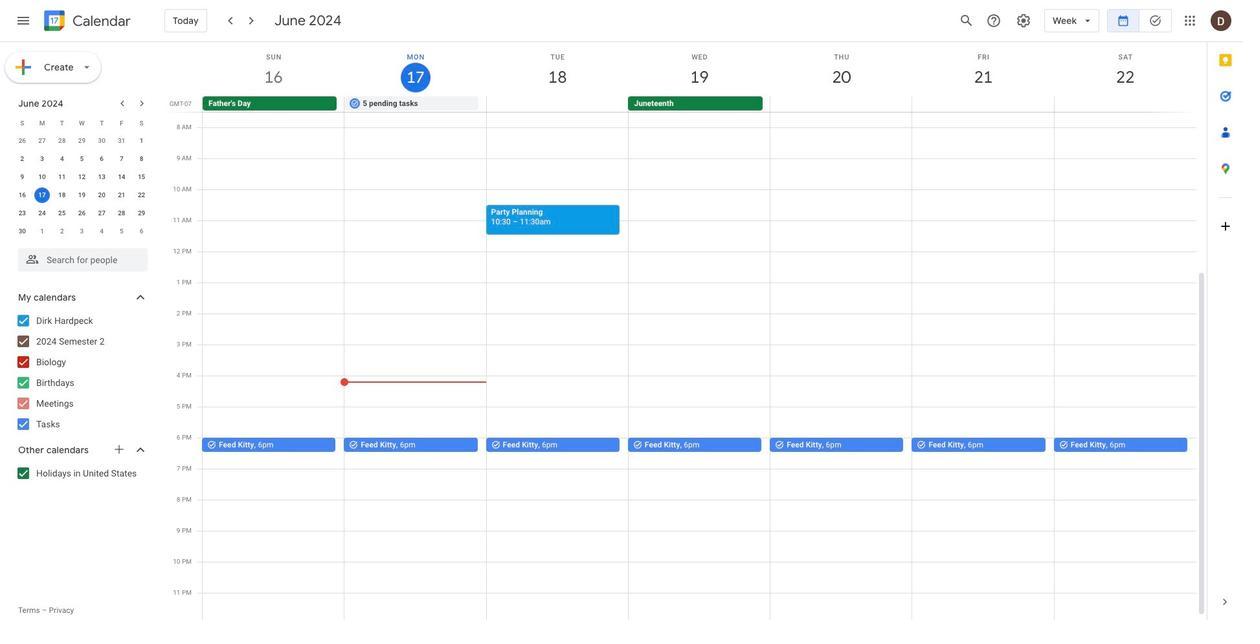 Task type: describe. For each thing, give the bounding box(es) containing it.
may 29 element
[[74, 133, 90, 149]]

calendar element
[[41, 8, 131, 36]]

20 element
[[94, 188, 110, 203]]

21 element
[[114, 188, 129, 203]]

12 element
[[74, 170, 90, 185]]

15 element
[[134, 170, 149, 185]]

july 6 element
[[134, 224, 149, 240]]

7 element
[[114, 152, 129, 167]]

tuesday, june 18 element
[[487, 42, 629, 96]]

friday, june 21 element
[[913, 42, 1055, 96]]

24 element
[[34, 206, 50, 221]]

9 element
[[14, 170, 30, 185]]

8 element
[[134, 152, 149, 167]]

11 element
[[54, 170, 70, 185]]

19 element
[[74, 188, 90, 203]]

cell inside june 2024 grid
[[32, 186, 52, 205]]

july 4 element
[[94, 224, 110, 240]]

may 26 element
[[14, 133, 30, 149]]

july 1 element
[[34, 224, 50, 240]]

settings menu image
[[1016, 13, 1032, 28]]

4 element
[[54, 152, 70, 167]]

july 2 element
[[54, 224, 70, 240]]

may 27 element
[[34, 133, 50, 149]]

25 element
[[54, 206, 70, 221]]

thursday, june 20 element
[[771, 42, 913, 96]]

18 element
[[54, 188, 70, 203]]



Task type: vqa. For each thing, say whether or not it's contained in the screenshot.
4 'element'
yes



Task type: locate. For each thing, give the bounding box(es) containing it.
row
[[197, 96, 1207, 112], [12, 114, 152, 132], [12, 132, 152, 150], [12, 150, 152, 168], [12, 168, 152, 186], [12, 186, 152, 205], [12, 205, 152, 223], [12, 223, 152, 241]]

14 element
[[114, 170, 129, 185]]

july 5 element
[[114, 224, 129, 240]]

add other calendars image
[[113, 444, 126, 457]]

16 element
[[14, 188, 30, 203]]

row group
[[12, 132, 152, 241]]

monday, june 17, today element
[[345, 42, 487, 96]]

june 2024 grid
[[12, 114, 152, 241]]

17, today element
[[34, 188, 50, 203]]

main drawer image
[[16, 13, 31, 28]]

heading
[[70, 13, 131, 29]]

28 element
[[114, 206, 129, 221]]

cell
[[486, 96, 628, 112], [770, 96, 912, 112], [912, 96, 1054, 112], [1054, 96, 1196, 112], [32, 186, 52, 205]]

sunday, june 16 element
[[203, 42, 345, 96]]

None search field
[[0, 243, 161, 272]]

tab list
[[1208, 42, 1243, 585]]

july 3 element
[[74, 224, 90, 240]]

3 element
[[34, 152, 50, 167]]

26 element
[[74, 206, 90, 221]]

grid
[[166, 42, 1207, 621]]

10 element
[[34, 170, 50, 185]]

my calendars list
[[3, 311, 161, 435]]

may 30 element
[[94, 133, 110, 149]]

22 element
[[134, 188, 149, 203]]

29 element
[[134, 206, 149, 221]]

13 element
[[94, 170, 110, 185]]

wednesday, june 19 element
[[629, 42, 771, 96]]

2 element
[[14, 152, 30, 167]]

saturday, june 22 element
[[1055, 42, 1197, 96]]

may 28 element
[[54, 133, 70, 149]]

27 element
[[94, 206, 110, 221]]

Search for people text field
[[26, 249, 140, 272]]

30 element
[[14, 224, 30, 240]]

1 element
[[134, 133, 149, 149]]

may 31 element
[[114, 133, 129, 149]]

5 element
[[74, 152, 90, 167]]

6 element
[[94, 152, 110, 167]]

23 element
[[14, 206, 30, 221]]

heading inside calendar element
[[70, 13, 131, 29]]



